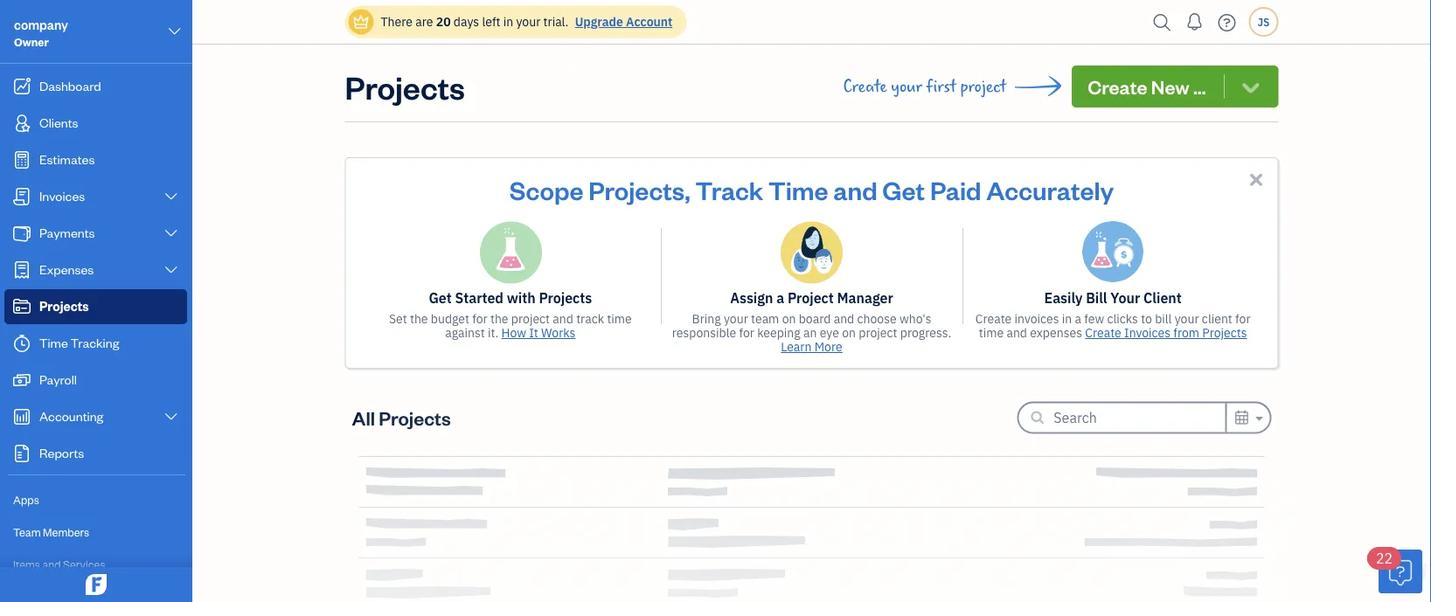 Task type: vqa. For each thing, say whether or not it's contained in the screenshot.
the Always Add to Projects link
no



Task type: locate. For each thing, give the bounding box(es) containing it.
1 vertical spatial invoices
[[1125, 325, 1171, 341]]

chevron large down image for expenses
[[163, 263, 179, 277]]

responsible
[[672, 325, 736, 341]]

saved
[[738, 35, 776, 53]]

reports
[[39, 445, 84, 461]]

team
[[13, 525, 41, 540]]

on right team on the bottom of page
[[782, 311, 796, 327]]

0 horizontal spatial time
[[39, 334, 68, 351]]

report image
[[11, 445, 32, 463]]

client
[[1202, 311, 1233, 327]]

time
[[769, 173, 829, 206], [39, 334, 68, 351]]

get left paid on the right top of the page
[[883, 173, 925, 206]]

company owner
[[14, 16, 68, 49]]

in inside create invoices in a few clicks to bill your client for time and expenses
[[1062, 311, 1072, 327]]

time inside main element
[[39, 334, 68, 351]]

time right 'track'
[[607, 311, 632, 327]]

the down get started with projects
[[491, 311, 509, 327]]

project down the with at the left of the page
[[511, 311, 550, 327]]

create left the new
[[1088, 74, 1148, 99]]

get up the budget
[[429, 289, 452, 307]]

a up team on the bottom of page
[[777, 289, 785, 307]]

chevron large down image inside invoices 'link'
[[163, 190, 179, 204]]

company
[[14, 16, 68, 33]]

1 horizontal spatial project
[[859, 325, 898, 341]]

create down bill
[[1085, 325, 1122, 341]]

0 horizontal spatial close image
[[836, 33, 852, 54]]

payments link
[[4, 216, 187, 251]]

1 horizontal spatial the
[[491, 311, 509, 327]]

for inside create invoices in a few clicks to bill your client for time and expenses
[[1236, 311, 1251, 327]]

estimates
[[39, 151, 95, 167]]

a left few
[[1075, 311, 1082, 327]]

it
[[529, 325, 538, 341]]

easily bill your client image
[[1083, 221, 1144, 282]]

0 horizontal spatial a
[[777, 289, 785, 307]]

projects down 'there'
[[345, 66, 465, 107]]

your right bill
[[1175, 311, 1199, 327]]

clients link
[[4, 106, 187, 141]]

2 horizontal spatial for
[[1236, 311, 1251, 327]]

chevron large down image for payments
[[163, 226, 179, 240]]

22
[[1376, 550, 1393, 568]]

recurring
[[614, 35, 677, 53]]

clients
[[39, 114, 78, 131]]

create
[[1088, 74, 1148, 99], [843, 77, 887, 96], [976, 311, 1012, 327], [1085, 325, 1122, 341]]

services
[[63, 557, 105, 572]]

time up assign a project manager image
[[769, 173, 829, 206]]

calendar image
[[1234, 407, 1250, 428]]

1 horizontal spatial invoices
[[1125, 325, 1171, 341]]

1 horizontal spatial for
[[739, 325, 755, 341]]

bill
[[1155, 311, 1172, 327]]

for left the it.
[[472, 311, 488, 327]]

clicks
[[1107, 311, 1138, 327]]

0 horizontal spatial the
[[410, 311, 428, 327]]

0 vertical spatial invoices
[[39, 188, 85, 204]]

1 vertical spatial chevron large down image
[[163, 190, 179, 204]]

bill
[[1086, 289, 1108, 307]]

assign a project manager image
[[781, 221, 843, 284]]

project
[[961, 77, 1007, 96], [511, 311, 550, 327], [859, 325, 898, 341]]

create inside create invoices in a few clicks to bill your client for time and expenses
[[976, 311, 1012, 327]]

more
[[815, 339, 843, 355]]

project down manager
[[859, 325, 898, 341]]

with
[[507, 289, 536, 307]]

scope
[[510, 173, 584, 206]]

0 vertical spatial in
[[503, 14, 513, 30]]

notifications image
[[1181, 4, 1209, 39]]

eye
[[820, 325, 839, 341]]

1 vertical spatial get
[[429, 289, 452, 307]]

close image
[[836, 33, 852, 54], [1247, 170, 1267, 190]]

and left 'track'
[[553, 311, 574, 327]]

accounting
[[39, 408, 103, 425]]

a inside create invoices in a few clicks to bill your client for time and expenses
[[1075, 311, 1082, 327]]

chart image
[[11, 408, 32, 426]]

create inside dropdown button
[[1088, 74, 1148, 99]]

chevron large down image inside accounting link
[[163, 410, 179, 424]]

time right timer image
[[39, 334, 68, 351]]

all
[[352, 405, 375, 430]]

accounting link
[[4, 400, 187, 435]]

choose
[[857, 311, 897, 327]]

for right client
[[1236, 311, 1251, 327]]

easily bill your client
[[1045, 289, 1182, 307]]

easily
[[1045, 289, 1083, 307]]

1 chevron large down image from the top
[[163, 226, 179, 240]]

0 horizontal spatial for
[[472, 311, 488, 327]]

2 chevron large down image from the top
[[163, 263, 179, 277]]

expenses
[[39, 261, 94, 278]]

projects link
[[4, 289, 187, 324]]

and right items
[[42, 557, 61, 572]]

for inside set the budget for the project and track time against it.
[[472, 311, 488, 327]]

in down the easily
[[1062, 311, 1072, 327]]

time left the invoices
[[979, 325, 1004, 341]]

chevron large down image up the projects link
[[163, 263, 179, 277]]

your down assign
[[724, 311, 748, 327]]

1 vertical spatial chevron large down image
[[163, 263, 179, 277]]

time
[[607, 311, 632, 327], [979, 325, 1004, 341]]

upgrade account link
[[572, 14, 673, 30]]

assign
[[730, 289, 773, 307]]

left
[[482, 14, 501, 30]]

chevron large down image
[[163, 226, 179, 240], [163, 263, 179, 277]]

1 vertical spatial a
[[1075, 311, 1082, 327]]

expense
[[681, 35, 735, 53]]

1 vertical spatial time
[[39, 334, 68, 351]]

learn
[[781, 339, 812, 355]]

project
[[788, 289, 834, 307]]

create left first
[[843, 77, 887, 96]]

20
[[436, 14, 451, 30]]

track
[[576, 311, 604, 327]]

get
[[883, 173, 925, 206], [429, 289, 452, 307]]

timer image
[[11, 335, 32, 352]]

client image
[[11, 115, 32, 132]]

team members link
[[4, 518, 187, 548]]

an
[[804, 325, 817, 341]]

go to help image
[[1213, 9, 1241, 35]]

items
[[13, 557, 40, 572]]

manager
[[837, 289, 893, 307]]

0 vertical spatial time
[[769, 173, 829, 206]]

0 horizontal spatial project
[[511, 311, 550, 327]]

upgrade
[[575, 14, 623, 30]]

a
[[777, 289, 785, 307], [1075, 311, 1082, 327]]

create your first project
[[843, 77, 1007, 96]]

for
[[472, 311, 488, 327], [1236, 311, 1251, 327], [739, 325, 755, 341]]

0 vertical spatial a
[[777, 289, 785, 307]]

0 horizontal spatial invoices
[[39, 188, 85, 204]]

create invoices from projects
[[1085, 325, 1247, 341]]

projects down expenses
[[39, 298, 89, 314]]

chevron large down image up "expenses" link
[[163, 226, 179, 240]]

create for create invoices from projects
[[1085, 325, 1122, 341]]

on right eye
[[842, 325, 856, 341]]

progress.
[[901, 325, 952, 341]]

js
[[1258, 15, 1270, 29]]

2 vertical spatial chevron large down image
[[163, 410, 179, 424]]

the right set
[[410, 311, 428, 327]]

works
[[541, 325, 576, 341]]

in right left
[[503, 14, 513, 30]]

create invoices in a few clicks to bill your client for time and expenses
[[976, 311, 1251, 341]]

1 horizontal spatial in
[[1062, 311, 1072, 327]]

first
[[927, 77, 957, 96]]

1 horizontal spatial close image
[[1247, 170, 1267, 190]]

and right board
[[834, 311, 855, 327]]

for inside assign a project manager bring your team on board and choose who's responsible for keeping an eye on project progress. learn more
[[739, 325, 755, 341]]

time inside set the budget for the project and track time against it.
[[607, 311, 632, 327]]

0 horizontal spatial in
[[503, 14, 513, 30]]

a inside assign a project manager bring your team on board and choose who's responsible for keeping an eye on project progress. learn more
[[777, 289, 785, 307]]

projects inside the projects link
[[39, 298, 89, 314]]

0 vertical spatial chevron large down image
[[163, 226, 179, 240]]

your
[[516, 14, 541, 30], [891, 77, 923, 96], [724, 311, 748, 327], [1175, 311, 1199, 327]]

team
[[751, 311, 779, 327]]

your left trial.
[[516, 14, 541, 30]]

keeping
[[757, 325, 801, 341]]

create for create new …
[[1088, 74, 1148, 99]]

1 horizontal spatial on
[[842, 325, 856, 341]]

1 horizontal spatial get
[[883, 173, 925, 206]]

in
[[503, 14, 513, 30], [1062, 311, 1072, 327]]

dashboard
[[39, 77, 101, 94]]

owner
[[14, 35, 49, 49]]

and left expenses
[[1007, 325, 1027, 341]]

project right first
[[961, 77, 1007, 96]]

0 vertical spatial close image
[[836, 33, 852, 54]]

1 horizontal spatial time
[[979, 325, 1004, 341]]

your left first
[[891, 77, 923, 96]]

1 horizontal spatial a
[[1075, 311, 1082, 327]]

invoices inside 'link'
[[39, 188, 85, 204]]

chevron large down image
[[167, 21, 183, 42], [163, 190, 179, 204], [163, 410, 179, 424]]

your inside assign a project manager bring your team on board and choose who's responsible for keeping an eye on project progress. learn more
[[724, 311, 748, 327]]

0 horizontal spatial time
[[607, 311, 632, 327]]

1 vertical spatial in
[[1062, 311, 1072, 327]]

for left keeping
[[739, 325, 755, 341]]

create left the invoices
[[976, 311, 1012, 327]]



Task type: describe. For each thing, give the bounding box(es) containing it.
project inside set the budget for the project and track time against it.
[[511, 311, 550, 327]]

js button
[[1249, 7, 1279, 37]]

payments
[[39, 224, 95, 241]]

how it works
[[502, 325, 576, 341]]

there
[[381, 14, 413, 30]]

track
[[696, 173, 764, 206]]

scope projects, track time and get paid accurately
[[510, 173, 1114, 206]]

invoices link
[[4, 179, 187, 214]]

…
[[1194, 74, 1206, 99]]

client
[[1144, 289, 1182, 307]]

set the budget for the project and track time against it.
[[389, 311, 632, 341]]

team members
[[13, 525, 89, 540]]

project inside assign a project manager bring your team on board and choose who's responsible for keeping an eye on project progress. learn more
[[859, 325, 898, 341]]

it.
[[488, 325, 499, 341]]

budget
[[431, 311, 470, 327]]

1 horizontal spatial time
[[769, 173, 829, 206]]

are
[[416, 14, 433, 30]]

1 vertical spatial close image
[[1247, 170, 1267, 190]]

estimates link
[[4, 143, 187, 178]]

to
[[1141, 311, 1152, 327]]

projects right all at the left bottom
[[379, 405, 451, 430]]

and inside assign a project manager bring your team on board and choose who's responsible for keeping an eye on project progress. learn more
[[834, 311, 855, 327]]

close image inside recurring expense saved status
[[836, 33, 852, 54]]

freshbooks image
[[82, 575, 110, 596]]

your inside create invoices in a few clicks to bill your client for time and expenses
[[1175, 311, 1199, 327]]

paid
[[930, 173, 982, 206]]

few
[[1085, 311, 1105, 327]]

0 vertical spatial chevron large down image
[[167, 21, 183, 42]]

assign a project manager bring your team on board and choose who's responsible for keeping an eye on project progress. learn more
[[672, 289, 952, 355]]

caretdown image
[[1254, 408, 1263, 429]]

there are 20 days left in your trial. upgrade account
[[381, 14, 673, 30]]

set
[[389, 311, 407, 327]]

dashboard link
[[4, 69, 187, 104]]

0 vertical spatial get
[[883, 173, 925, 206]]

projects up 'track'
[[539, 289, 592, 307]]

expenses link
[[4, 253, 187, 288]]

started
[[455, 289, 504, 307]]

0 horizontal spatial on
[[782, 311, 796, 327]]

main element
[[0, 0, 236, 603]]

recurring expense saved
[[614, 35, 776, 53]]

and inside create invoices in a few clicks to bill your client for time and expenses
[[1007, 325, 1027, 341]]

chevrondown image
[[1239, 74, 1263, 99]]

expense image
[[11, 261, 32, 279]]

get started with projects
[[429, 289, 592, 307]]

0 horizontal spatial get
[[429, 289, 452, 307]]

money image
[[11, 372, 32, 389]]

expenses
[[1030, 325, 1083, 341]]

apps link
[[4, 485, 187, 516]]

payroll
[[39, 371, 77, 388]]

projects,
[[589, 173, 691, 206]]

create for create your first project
[[843, 77, 887, 96]]

items and services
[[13, 557, 105, 572]]

chevron large down image for accounting
[[163, 410, 179, 424]]

1 the from the left
[[410, 311, 428, 327]]

dashboard image
[[11, 78, 32, 95]]

how
[[502, 325, 526, 341]]

time tracking link
[[4, 326, 187, 361]]

2 horizontal spatial project
[[961, 77, 1007, 96]]

from
[[1174, 325, 1200, 341]]

time tracking
[[39, 334, 119, 351]]

22 button
[[1368, 547, 1423, 594]]

create new …
[[1088, 74, 1206, 99]]

check image
[[586, 33, 602, 54]]

members
[[43, 525, 89, 540]]

reports link
[[4, 436, 187, 471]]

resource center badge image
[[1379, 550, 1423, 594]]

payroll link
[[4, 363, 187, 398]]

your
[[1111, 289, 1141, 307]]

invoice image
[[11, 188, 32, 205]]

get started with projects image
[[479, 221, 542, 284]]

invoices
[[1015, 311, 1059, 327]]

new
[[1152, 74, 1190, 99]]

and up assign a project manager image
[[834, 173, 878, 206]]

who's
[[900, 311, 932, 327]]

search image
[[1149, 9, 1177, 35]]

days
[[454, 14, 479, 30]]

chevron large down image for invoices
[[163, 190, 179, 204]]

accurately
[[987, 173, 1114, 206]]

tracking
[[71, 334, 119, 351]]

items and services link
[[4, 550, 187, 581]]

board
[[799, 311, 831, 327]]

2 the from the left
[[491, 311, 509, 327]]

trial.
[[544, 14, 569, 30]]

and inside set the budget for the project and track time against it.
[[553, 311, 574, 327]]

Search text field
[[1054, 404, 1225, 432]]

recurring expense saved status
[[0, 14, 1431, 70]]

against
[[445, 325, 485, 341]]

projects right the from
[[1203, 325, 1247, 341]]

create for create invoices in a few clicks to bill your client for time and expenses
[[976, 311, 1012, 327]]

apps
[[13, 493, 39, 507]]

and inside main element
[[42, 557, 61, 572]]

create new … button
[[1072, 66, 1279, 108]]

project image
[[11, 298, 32, 316]]

account
[[626, 14, 673, 30]]

estimate image
[[11, 151, 32, 169]]

bring
[[692, 311, 721, 327]]

payment image
[[11, 225, 32, 242]]

crown image
[[352, 13, 370, 31]]

time inside create invoices in a few clicks to bill your client for time and expenses
[[979, 325, 1004, 341]]



